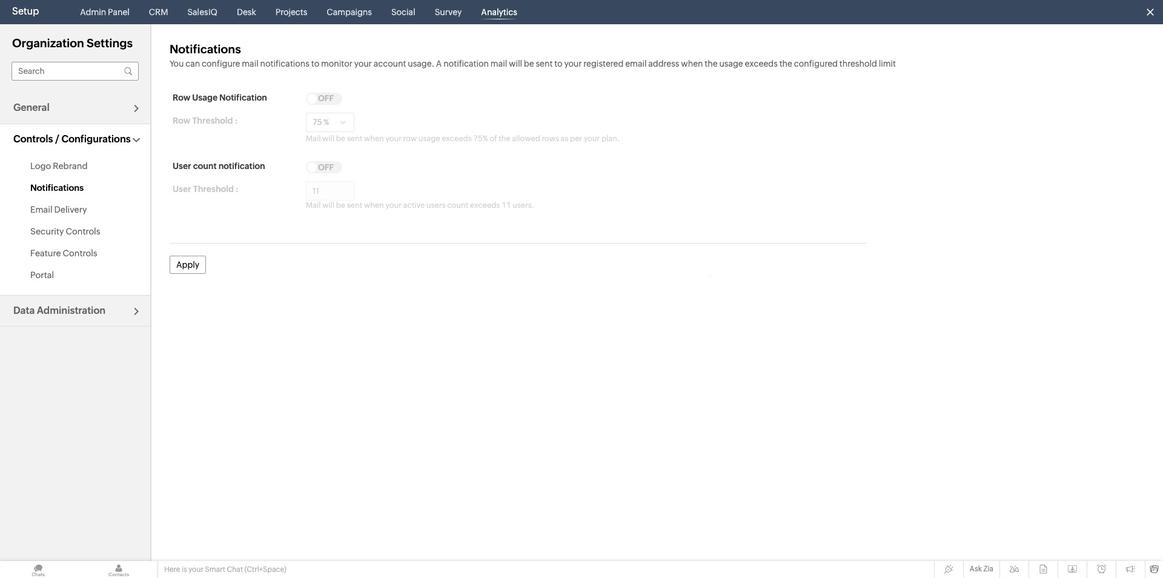 Task type: describe. For each thing, give the bounding box(es) containing it.
contacts image
[[81, 561, 157, 578]]

analytics
[[481, 7, 517, 17]]

setup
[[12, 5, 39, 17]]

chat
[[227, 565, 243, 574]]

ask zia
[[970, 565, 994, 573]]

zia
[[984, 565, 994, 573]]

campaigns link
[[322, 0, 377, 24]]

crm
[[149, 7, 168, 17]]

analytics link
[[477, 0, 522, 24]]

projects link
[[271, 0, 312, 24]]

panel
[[108, 7, 130, 17]]

ask
[[970, 565, 982, 573]]

salesiq
[[188, 7, 217, 17]]

desk
[[237, 7, 256, 17]]

social
[[391, 7, 416, 17]]



Task type: locate. For each thing, give the bounding box(es) containing it.
smart
[[205, 565, 225, 574]]

survey link
[[430, 0, 467, 24]]

your
[[188, 565, 204, 574]]

desk link
[[232, 0, 261, 24]]

chats image
[[0, 561, 76, 578]]

projects
[[276, 7, 307, 17]]

admin panel link
[[75, 0, 134, 24]]

social link
[[387, 0, 420, 24]]

is
[[182, 565, 187, 574]]

survey
[[435, 7, 462, 17]]

here
[[164, 565, 180, 574]]

campaigns
[[327, 7, 372, 17]]

admin
[[80, 7, 106, 17]]

crm link
[[144, 0, 173, 24]]

(ctrl+space)
[[245, 565, 286, 574]]

here is your smart chat (ctrl+space)
[[164, 565, 286, 574]]

admin panel
[[80, 7, 130, 17]]

salesiq link
[[183, 0, 222, 24]]



Task type: vqa. For each thing, say whether or not it's contained in the screenshot.
Meetings LINK
no



